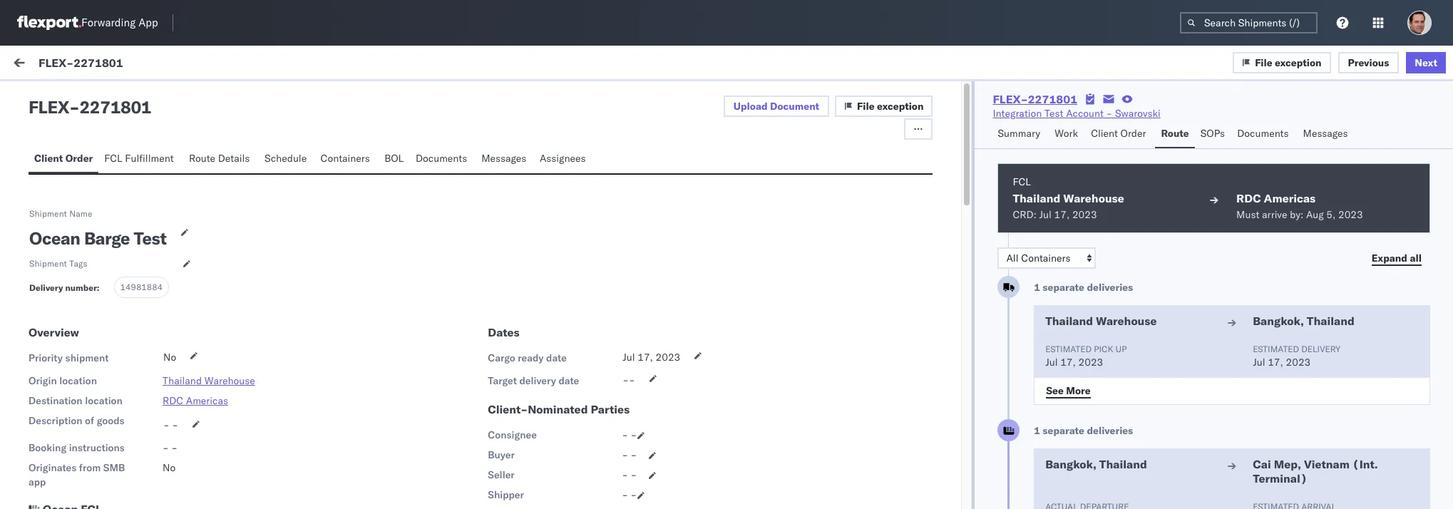 Task type: describe. For each thing, give the bounding box(es) containing it.
app
[[138, 16, 158, 30]]

route details
[[189, 152, 250, 165]]

thailand warehouse for rdc americas
[[1013, 191, 1125, 205]]

thailand warehouse link
[[163, 374, 255, 387]]

1 vertical spatial exception
[[877, 100, 924, 113]]

oct 26, 2023, 3:30 pm pdt
[[490, 341, 618, 353]]

jul 17, 2023
[[623, 351, 681, 364]]

date for target delivery date
[[559, 374, 579, 387]]

route details button
[[183, 146, 259, 173]]

0 horizontal spatial bangkok, thailand
[[1046, 457, 1147, 471]]

1 horizontal spatial documents
[[1238, 127, 1289, 140]]

containers button
[[315, 146, 379, 173]]

1 for thailand
[[1034, 281, 1041, 294]]

jul inside estimated pick up jul 17, 2023
[[1046, 356, 1058, 369]]

commendation
[[98, 290, 165, 302]]

0 horizontal spatial flex-2271801
[[39, 55, 123, 70]]

target
[[488, 374, 517, 387]]

import work button
[[101, 46, 169, 84]]

booking
[[29, 441, 66, 454]]

0 vertical spatial bangkok,
[[1253, 314, 1304, 328]]

from
[[79, 461, 101, 474]]

fulfillment
[[125, 152, 174, 165]]

warehouse up deal
[[98, 419, 152, 432]]

shipment name
[[29, 208, 92, 219]]

great
[[83, 447, 106, 460]]

omkar savant for floats
[[69, 329, 133, 342]]

1 horizontal spatial rdc americas
[[1237, 191, 1316, 205]]

client-nominated parties
[[488, 402, 630, 417]]

1 for bangkok,
[[1034, 424, 1041, 437]]

1 horizontal spatial bangkok, thailand
[[1253, 314, 1355, 328]]

external (3) button
[[17, 84, 90, 112]]

3:30
[[558, 341, 579, 353]]

0 vertical spatial a
[[90, 290, 95, 302]]

1 horizontal spatial client
[[1091, 127, 1118, 140]]

see more
[[1046, 384, 1091, 397]]

Search Shipments (/) text field
[[1180, 12, 1318, 34]]

route for route details
[[189, 152, 215, 165]]

target delivery date
[[488, 374, 579, 387]]

(int.
[[1353, 457, 1378, 471]]

this is a great deal
[[43, 447, 128, 460]]

pm for 2:45
[[582, 420, 597, 433]]

buyer
[[488, 449, 515, 461]]

2023 inside estimated delivery jul 17, 2023
[[1286, 356, 1311, 369]]

deliveries for thailand
[[1087, 424, 1134, 437]]

2:45
[[558, 420, 579, 433]]

ocean barge test
[[29, 228, 167, 249]]

see
[[1046, 384, 1064, 397]]

1 horizontal spatial documents button
[[1232, 121, 1298, 148]]

import work
[[107, 58, 163, 71]]

omkar for floats
[[69, 329, 99, 342]]

upload document
[[734, 100, 820, 113]]

must arrive by: aug 5, 2023
[[1237, 208, 1363, 221]]

delivery number :
[[29, 282, 100, 293]]

savant for messaging
[[102, 201, 133, 214]]

swarovski
[[1115, 107, 1161, 120]]

pdt for oct 26, 2023, 4:23 pm pdt
[[599, 148, 618, 161]]

1 vertical spatial client
[[34, 152, 63, 165]]

tags
[[69, 258, 87, 269]]

2023, for 2:45
[[527, 420, 555, 433]]

1 horizontal spatial flex-2271801
[[993, 92, 1078, 106]]

work for my
[[41, 55, 78, 75]]

next button
[[1407, 52, 1446, 73]]

separate for thailand warehouse
[[1043, 281, 1085, 294]]

whatever
[[43, 354, 85, 367]]

assignees button
[[534, 146, 594, 173]]

external (3)
[[23, 91, 81, 103]]

17, inside estimated pick up jul 17, 2023
[[1061, 356, 1076, 369]]

5,
[[1327, 208, 1336, 221]]

1 horizontal spatial test
[[1045, 107, 1064, 120]]

originates from smb app
[[29, 461, 125, 489]]

2023 inside estimated pick up jul 17, 2023
[[1079, 356, 1104, 369]]

more
[[1067, 384, 1091, 397]]

i
[[43, 290, 46, 302]]

ocean
[[29, 228, 80, 249]]

sops
[[1201, 127, 1225, 140]]

exception:
[[45, 419, 96, 432]]

waka waka!
[[165, 354, 221, 367]]

whatever floats
[[43, 354, 114, 367]]

0 horizontal spatial work
[[139, 58, 163, 71]]

4 savant from the top
[[102, 394, 133, 407]]

dates
[[488, 325, 520, 340]]

consignee
[[488, 429, 537, 441]]

summary
[[998, 127, 1041, 140]]

omkar for am
[[69, 265, 99, 278]]

with this
[[150, 447, 189, 460]]

1 horizontal spatial rdc
[[1237, 191, 1261, 205]]

omkar savant for messaging
[[69, 201, 133, 214]]

smb
[[103, 461, 125, 474]]

shipment tags
[[29, 258, 87, 269]]

1 horizontal spatial messages button
[[1298, 121, 1356, 148]]

i am filing a commendation report
[[43, 290, 195, 302]]

integration test account - swarovski
[[993, 107, 1161, 120]]

omkar savant for am
[[69, 265, 133, 278]]

document
[[770, 100, 820, 113]]

forwarding app
[[81, 16, 158, 30]]

crd:
[[1013, 208, 1037, 221]]

17, inside estimated delivery jul 17, 2023
[[1268, 356, 1284, 369]]

expand all button
[[1364, 247, 1431, 269]]

savant for floats
[[102, 329, 133, 342]]

1 vertical spatial file
[[857, 100, 875, 113]]

account
[[1066, 107, 1104, 120]]

omkar for messaging
[[69, 201, 99, 214]]

26, for oct 26, 2023, 3:30 pm pdt
[[509, 341, 525, 353]]

previous
[[1348, 56, 1390, 69]]

cai
[[1253, 457, 1272, 471]]

1 vertical spatial order
[[65, 152, 93, 165]]

sops button
[[1195, 121, 1232, 148]]

0 vertical spatial no
[[163, 351, 176, 364]]

client-
[[488, 402, 528, 417]]

pdt for oct 26, 2023, 3:30 pm pdt
[[599, 341, 618, 353]]

flex - 2271801
[[29, 96, 151, 118]]

app
[[29, 476, 46, 489]]

2023, for 4:23
[[527, 148, 555, 161]]

4 omkar from the top
[[69, 394, 99, 407]]

this
[[172, 447, 189, 460]]

deal
[[109, 447, 128, 460]]

next
[[1415, 56, 1438, 69]]

cai mep, vietnam (int. terminal)
[[1253, 457, 1378, 486]]

by:
[[1290, 208, 1304, 221]]

shipment for shipment tags
[[29, 258, 67, 269]]

fcl for fcl fulfillment
[[104, 152, 122, 165]]

deliveries for warehouse
[[1087, 281, 1134, 294]]

integration test account - swarovski link
[[993, 106, 1161, 121]]

summary button
[[992, 121, 1049, 148]]

bol
[[385, 152, 404, 165]]

related work item/shipment
[[1125, 123, 1236, 134]]

fcl for fcl
[[1013, 175, 1031, 188]]

route button
[[1156, 121, 1195, 148]]

flexport. image
[[17, 16, 81, 30]]

1 vertical spatial documents
[[416, 152, 467, 165]]

1 horizontal spatial file exception
[[1255, 56, 1322, 69]]

savant for am
[[102, 265, 133, 278]]

26, for oct 26, 2023, 2:45 pm pdt
[[509, 420, 525, 433]]

0 vertical spatial exception
[[1275, 56, 1322, 69]]

must
[[1237, 208, 1260, 221]]

- - for consignee
[[622, 429, 637, 441]]

4 omkar savant from the top
[[69, 394, 133, 407]]

originates
[[29, 461, 77, 474]]

filing
[[65, 290, 87, 302]]

estimated for 17,
[[1046, 344, 1092, 354]]

description
[[29, 414, 82, 427]]



Task type: locate. For each thing, give the bounding box(es) containing it.
0 horizontal spatial client order button
[[29, 146, 99, 173]]

1 vertical spatial bangkok,
[[1046, 457, 1097, 471]]

0 horizontal spatial file
[[857, 100, 875, 113]]

with
[[150, 447, 169, 460]]

delivery inside estimated delivery jul 17, 2023
[[1302, 344, 1341, 354]]

omkar savant up the :
[[69, 265, 133, 278]]

0 vertical spatial file
[[1255, 56, 1273, 69]]

1 vertical spatial a
[[75, 447, 80, 460]]

client order down flex
[[34, 152, 93, 165]]

0 horizontal spatial test
[[134, 228, 167, 249]]

1 vertical spatial oct
[[490, 341, 506, 353]]

route up 458574 at the top right
[[1161, 127, 1189, 140]]

report
[[168, 290, 195, 302]]

fcl left the fulfillment
[[104, 152, 122, 165]]

date up client-nominated parties
[[559, 374, 579, 387]]

work right related
[[1156, 123, 1175, 134]]

1 horizontal spatial work
[[1055, 127, 1078, 140]]

1 savant from the top
[[102, 201, 133, 214]]

thailand warehouse
[[1013, 191, 1125, 205], [1046, 314, 1157, 328], [163, 374, 255, 387]]

26, for oct 26, 2023, 4:23 pm pdt
[[509, 148, 525, 161]]

booking instructions
[[29, 441, 125, 454]]

omkar up of
[[69, 394, 99, 407]]

forwarding
[[81, 16, 136, 30]]

1 26, from the top
[[509, 148, 525, 161]]

test right barge
[[134, 228, 167, 249]]

1 vertical spatial test
[[134, 228, 167, 249]]

documents right bol button on the top of the page
[[416, 152, 467, 165]]

1 vertical spatial rdc americas
[[163, 394, 228, 407]]

resize handle column header
[[467, 119, 484, 509], [784, 119, 801, 509], [1100, 119, 1117, 509], [1417, 119, 1434, 509]]

0 vertical spatial route
[[1161, 127, 1189, 140]]

1 vertical spatial work
[[1156, 123, 1175, 134]]

test down the 'flex-2271801' link
[[1045, 107, 1064, 120]]

3 oct from the top
[[490, 420, 506, 433]]

arrive
[[1262, 208, 1288, 221]]

rdc americas
[[1237, 191, 1316, 205], [163, 394, 228, 407]]

estimated inside estimated pick up jul 17, 2023
[[1046, 344, 1092, 354]]

1 horizontal spatial file
[[1255, 56, 1273, 69]]

no left waka!
[[163, 351, 176, 364]]

location up goods
[[85, 394, 123, 407]]

2023, for 3:30
[[527, 341, 555, 353]]

waka!
[[192, 354, 221, 367]]

pm right 2:45
[[582, 420, 597, 433]]

order down swarovski
[[1121, 127, 1147, 140]]

1 separate deliveries for bangkok,
[[1034, 424, 1134, 437]]

1 separate deliveries for thailand
[[1034, 281, 1134, 294]]

2 vertical spatial oct
[[490, 420, 506, 433]]

location up "destination location"
[[59, 374, 97, 387]]

1 resize handle column header from the left
[[467, 119, 484, 509]]

oct for oct 26, 2023, 3:30 pm pdt
[[490, 341, 506, 353]]

messages for the leftmost messages button
[[482, 152, 527, 165]]

1 horizontal spatial route
[[1161, 127, 1189, 140]]

work
[[41, 55, 78, 75], [1156, 123, 1175, 134]]

test
[[1045, 107, 1064, 120], [134, 228, 167, 249]]

expand all
[[1372, 251, 1422, 264]]

delivery for estimated
[[1302, 344, 1341, 354]]

savant up goods
[[102, 394, 133, 407]]

0 horizontal spatial estimated
[[1046, 344, 1092, 354]]

26, down client-
[[509, 420, 525, 433]]

pdt right 4:23
[[599, 148, 618, 161]]

0 vertical spatial client
[[1091, 127, 1118, 140]]

2023,
[[527, 148, 555, 161], [527, 341, 555, 353], [527, 420, 555, 433]]

fcl up crd:
[[1013, 175, 1031, 188]]

savant up "floats"
[[102, 329, 133, 342]]

0 vertical spatial americas
[[1264, 191, 1316, 205]]

0 vertical spatial test
[[1045, 107, 1064, 120]]

client order button up shipment name on the top left of page
[[29, 146, 99, 173]]

2 2023, from the top
[[527, 341, 555, 353]]

date right ready
[[546, 352, 567, 364]]

1 horizontal spatial client order button
[[1086, 121, 1156, 148]]

0 vertical spatial delivery
[[1302, 344, 1341, 354]]

schedule button
[[259, 146, 315, 173]]

documents
[[1238, 127, 1289, 140], [416, 152, 467, 165]]

3 pm from the top
[[582, 420, 597, 433]]

0 vertical spatial oct
[[490, 148, 506, 161]]

a left the :
[[90, 290, 95, 302]]

integration
[[993, 107, 1042, 120]]

no
[[163, 351, 176, 364], [163, 461, 176, 474]]

route left details
[[189, 152, 215, 165]]

thailand warehouse up pick
[[1046, 314, 1157, 328]]

3 omkar savant from the top
[[69, 329, 133, 342]]

a right 'is'
[[75, 447, 80, 460]]

estimated inside estimated delivery jul 17, 2023
[[1253, 344, 1300, 354]]

1 pm from the top
[[582, 148, 597, 161]]

pm right 4:23
[[582, 148, 597, 161]]

2 oct from the top
[[490, 341, 506, 353]]

deliveries
[[1087, 281, 1134, 294], [1087, 424, 1134, 437]]

1 vertical spatial date
[[559, 374, 579, 387]]

location for destination location
[[85, 394, 123, 407]]

client order down swarovski
[[1091, 127, 1147, 140]]

work up external (3)
[[41, 55, 78, 75]]

pdt for oct 26, 2023, 2:45 pm pdt
[[599, 420, 618, 433]]

0 vertical spatial client order
[[1091, 127, 1147, 140]]

my
[[14, 55, 37, 75]]

work for related
[[1156, 123, 1175, 134]]

1 vertical spatial rdc
[[163, 394, 183, 407]]

savant up test.
[[102, 201, 133, 214]]

1 deliveries from the top
[[1087, 281, 1134, 294]]

1 horizontal spatial a
[[90, 290, 95, 302]]

pm for 3:30
[[582, 341, 597, 353]]

26, down dates at the left bottom
[[509, 341, 525, 353]]

upload document button
[[724, 96, 830, 117]]

rdc up must
[[1237, 191, 1261, 205]]

estimated for 2023
[[1253, 344, 1300, 354]]

0 horizontal spatial client
[[34, 152, 63, 165]]

3 savant from the top
[[102, 329, 133, 342]]

0 horizontal spatial bangkok,
[[1046, 457, 1097, 471]]

client order button
[[1086, 121, 1156, 148], [29, 146, 99, 173]]

mep,
[[1274, 457, 1302, 471]]

jul inside estimated delivery jul 17, 2023
[[1253, 356, 1266, 369]]

date
[[546, 352, 567, 364], [559, 374, 579, 387]]

fcl inside button
[[104, 152, 122, 165]]

omkar savant up messaging
[[69, 201, 133, 214]]

1 horizontal spatial exception
[[1275, 56, 1322, 69]]

0 vertical spatial file exception
[[1255, 56, 1322, 69]]

1 vertical spatial pm
[[582, 341, 597, 353]]

thailand warehouse for bangkok, thailand
[[1046, 314, 1157, 328]]

related
[[1125, 123, 1154, 134]]

0 vertical spatial 2023,
[[527, 148, 555, 161]]

messages for right messages button
[[1303, 127, 1348, 140]]

delivery for target
[[520, 374, 556, 387]]

0 vertical spatial rdc
[[1237, 191, 1261, 205]]

shipment
[[65, 352, 109, 364]]

1 vertical spatial 2023,
[[527, 341, 555, 353]]

omkar up latent messaging test.
[[69, 201, 99, 214]]

1 vertical spatial work
[[1055, 127, 1078, 140]]

1 vertical spatial location
[[85, 394, 123, 407]]

omkar up shipment
[[69, 329, 99, 342]]

2 shipment from the top
[[29, 258, 67, 269]]

0 vertical spatial separate
[[1043, 281, 1085, 294]]

1 horizontal spatial bangkok,
[[1253, 314, 1304, 328]]

route inside button
[[1161, 127, 1189, 140]]

- - for description of goods
[[163, 419, 178, 432]]

omkar savant up goods
[[69, 394, 133, 407]]

origin
[[29, 374, 57, 387]]

1 oct from the top
[[490, 148, 506, 161]]

warehouse
[[1064, 191, 1125, 205], [1096, 314, 1157, 328], [205, 374, 255, 387], [98, 419, 152, 432]]

1 vertical spatial deliveries
[[1087, 424, 1134, 437]]

1 vertical spatial 1
[[1034, 424, 1041, 437]]

vietnam
[[1304, 457, 1350, 471]]

0 horizontal spatial documents button
[[410, 146, 476, 173]]

0 vertical spatial deliveries
[[1087, 281, 1134, 294]]

estimated pick up jul 17, 2023
[[1046, 344, 1127, 369]]

1 shipment from the top
[[29, 208, 67, 219]]

route inside route details button
[[189, 152, 215, 165]]

flex-
[[39, 55, 74, 70], [993, 92, 1028, 106], [1124, 148, 1154, 161], [1124, 276, 1154, 289], [1124, 341, 1154, 353], [1124, 420, 1154, 433]]

0 vertical spatial flex-2271801
[[39, 55, 123, 70]]

no down the with this
[[163, 461, 176, 474]]

2023, left 4:23
[[527, 148, 555, 161]]

thailand warehouse down waka!
[[163, 374, 255, 387]]

nominated
[[528, 402, 588, 417]]

pdt right 3:30
[[599, 341, 618, 353]]

rdc up devan
[[163, 394, 183, 407]]

2 resize handle column header from the left
[[784, 119, 801, 509]]

2 omkar savant from the top
[[69, 265, 133, 278]]

0 horizontal spatial messages
[[482, 152, 527, 165]]

1 estimated from the left
[[1046, 344, 1092, 354]]

work button
[[1049, 121, 1086, 148]]

oct for oct 26, 2023, 4:23 pm pdt
[[490, 148, 506, 161]]

oct down dates at the left bottom
[[490, 341, 506, 353]]

0 vertical spatial location
[[59, 374, 97, 387]]

0 horizontal spatial fcl
[[104, 152, 122, 165]]

location for origin location
[[59, 374, 97, 387]]

internal
[[96, 91, 131, 103]]

ready
[[518, 352, 544, 364]]

flex-2271801 up integration
[[993, 92, 1078, 106]]

1 omkar from the top
[[69, 201, 99, 214]]

1 pdt from the top
[[599, 148, 618, 161]]

documents right sops button
[[1238, 127, 1289, 140]]

2 pdt from the top
[[599, 341, 618, 353]]

file right the document
[[857, 100, 875, 113]]

documents button right sops
[[1232, 121, 1298, 148]]

0 vertical spatial 1
[[1034, 281, 1041, 294]]

americas up by:
[[1264, 191, 1316, 205]]

americas down thailand warehouse link at the left
[[186, 394, 228, 407]]

2 1 from the top
[[1034, 424, 1041, 437]]

1 horizontal spatial fcl
[[1013, 175, 1031, 188]]

1 vertical spatial messages
[[482, 152, 527, 165]]

of
[[85, 414, 94, 427]]

up
[[1116, 344, 1127, 354]]

1 2023, from the top
[[527, 148, 555, 161]]

description of goods
[[29, 414, 125, 427]]

oct for oct 26, 2023, 2:45 pm pdt
[[490, 420, 506, 433]]

file down search shipments (/) text field
[[1255, 56, 1273, 69]]

flex-2271801 link
[[993, 92, 1078, 106]]

barge
[[84, 228, 130, 249]]

1 horizontal spatial work
[[1156, 123, 1175, 134]]

rdc americas link
[[163, 394, 228, 407]]

0 horizontal spatial work
[[41, 55, 78, 75]]

estimated delivery jul 17, 2023
[[1253, 344, 1341, 369]]

rdc americas down thailand warehouse link at the left
[[163, 394, 228, 407]]

rdc americas up the arrive
[[1237, 191, 1316, 205]]

0 vertical spatial date
[[546, 352, 567, 364]]

documents button right bol
[[410, 146, 476, 173]]

client down flex
[[34, 152, 63, 165]]

bangkok, thailand
[[1253, 314, 1355, 328], [1046, 457, 1147, 471]]

separate for bangkok, thailand
[[1043, 424, 1085, 437]]

instructions
[[69, 441, 125, 454]]

terminal)
[[1253, 471, 1308, 486]]

- - for buyer
[[622, 449, 637, 461]]

cargo
[[488, 352, 515, 364]]

is
[[65, 447, 72, 460]]

priority
[[29, 352, 63, 364]]

4 resize handle column header from the left
[[1417, 119, 1434, 509]]

pdt
[[599, 148, 618, 161], [599, 341, 618, 353], [599, 420, 618, 433]]

1 separate deliveries down more
[[1034, 424, 1134, 437]]

0 vertical spatial work
[[139, 58, 163, 71]]

internal (0)
[[96, 91, 152, 103]]

2023, down nominated
[[527, 420, 555, 433]]

1 vertical spatial separate
[[1043, 424, 1085, 437]]

1 horizontal spatial order
[[1121, 127, 1147, 140]]

1 vertical spatial pdt
[[599, 341, 618, 353]]

upload
[[734, 100, 768, 113]]

3 omkar from the top
[[69, 329, 99, 342]]

pick
[[1094, 344, 1114, 354]]

1 omkar savant from the top
[[69, 201, 133, 214]]

0 vertical spatial bangkok, thailand
[[1253, 314, 1355, 328]]

route for route
[[1161, 127, 1189, 140]]

0 vertical spatial shipment
[[29, 208, 67, 219]]

aug
[[1307, 208, 1324, 221]]

(0)
[[133, 91, 152, 103]]

oct
[[490, 148, 506, 161], [490, 341, 506, 353], [490, 420, 506, 433]]

2 pm from the top
[[582, 341, 597, 353]]

shipment up delivery
[[29, 258, 67, 269]]

3 resize handle column header from the left
[[1100, 119, 1117, 509]]

1 vertical spatial bangkok, thailand
[[1046, 457, 1147, 471]]

warehouse up crd: jul 17, 2023
[[1064, 191, 1125, 205]]

deliveries up pick
[[1087, 281, 1134, 294]]

26, left the assignees
[[509, 148, 525, 161]]

0 horizontal spatial rdc
[[163, 394, 183, 407]]

0 horizontal spatial order
[[65, 152, 93, 165]]

exception
[[1275, 56, 1322, 69], [877, 100, 924, 113]]

jul
[[1040, 208, 1052, 221], [623, 351, 635, 364], [1046, 356, 1058, 369], [1253, 356, 1266, 369]]

oct down client-
[[490, 420, 506, 433]]

work down integration test account - swarovski link
[[1055, 127, 1078, 140]]

internal (0) button
[[90, 84, 160, 112]]

devan
[[154, 419, 184, 432]]

1 vertical spatial 1 separate deliveries
[[1034, 424, 1134, 437]]

1 vertical spatial delivery
[[520, 374, 556, 387]]

shipper
[[488, 489, 524, 501]]

fcl fulfillment
[[104, 152, 174, 165]]

0 horizontal spatial americas
[[186, 394, 228, 407]]

pdt down parties
[[599, 420, 618, 433]]

- - for seller
[[622, 469, 637, 481]]

route
[[1161, 127, 1189, 140], [189, 152, 215, 165]]

2 estimated from the left
[[1253, 344, 1300, 354]]

1 1 separate deliveries from the top
[[1034, 281, 1134, 294]]

omkar savant up "floats"
[[69, 329, 133, 342]]

3 2023, from the top
[[527, 420, 555, 433]]

date for cargo ready date
[[546, 352, 567, 364]]

1 vertical spatial no
[[163, 461, 176, 474]]

pm right 3:30
[[582, 341, 597, 353]]

0 horizontal spatial exception
[[877, 100, 924, 113]]

2271801
[[74, 55, 123, 70], [1028, 92, 1078, 106], [79, 96, 151, 118]]

0 horizontal spatial rdc americas
[[163, 394, 228, 407]]

2 omkar from the top
[[69, 265, 99, 278]]

1 horizontal spatial messages
[[1303, 127, 1348, 140]]

flex- 458574
[[1124, 148, 1191, 161]]

0 vertical spatial rdc americas
[[1237, 191, 1316, 205]]

delivery
[[1302, 344, 1341, 354], [520, 374, 556, 387]]

1 vertical spatial americas
[[186, 394, 228, 407]]

0 vertical spatial fcl
[[104, 152, 122, 165]]

expand
[[1372, 251, 1408, 264]]

1 1 from the top
[[1034, 281, 1041, 294]]

warehouse down waka!
[[205, 374, 255, 387]]

1 horizontal spatial delivery
[[1302, 344, 1341, 354]]

shipment for shipment name
[[29, 208, 67, 219]]

1 vertical spatial file exception
[[857, 100, 924, 113]]

1 vertical spatial client order
[[34, 152, 93, 165]]

2 1 separate deliveries from the top
[[1034, 424, 1134, 437]]

3 pdt from the top
[[599, 420, 618, 433]]

omkar up number
[[69, 265, 99, 278]]

destination location
[[29, 394, 123, 407]]

0 horizontal spatial route
[[189, 152, 215, 165]]

location
[[59, 374, 97, 387], [85, 394, 123, 407]]

shipment up latent
[[29, 208, 67, 219]]

0 vertical spatial pdt
[[599, 148, 618, 161]]

flex-2271801 up the (3)
[[39, 55, 123, 70]]

client down account
[[1091, 127, 1118, 140]]

warehouse up up
[[1096, 314, 1157, 328]]

2 separate from the top
[[1043, 424, 1085, 437]]

shipment
[[29, 208, 67, 219], [29, 258, 67, 269]]

1 separate from the top
[[1043, 281, 1085, 294]]

deliveries down more
[[1087, 424, 1134, 437]]

goods
[[97, 414, 125, 427]]

--
[[623, 374, 635, 387]]

2023, left 3:30
[[527, 341, 555, 353]]

0 vertical spatial 1 separate deliveries
[[1034, 281, 1134, 294]]

2 vertical spatial 26,
[[509, 420, 525, 433]]

2 vertical spatial thailand warehouse
[[163, 374, 255, 387]]

2 26, from the top
[[509, 341, 525, 353]]

0 horizontal spatial a
[[75, 447, 80, 460]]

messaging
[[74, 225, 122, 238]]

2 savant from the top
[[102, 265, 133, 278]]

0 vertical spatial pm
[[582, 148, 597, 161]]

messages button
[[1298, 121, 1356, 148], [476, 146, 534, 173]]

containers
[[321, 152, 370, 165]]

pm
[[582, 148, 597, 161], [582, 341, 597, 353], [582, 420, 597, 433]]

1 vertical spatial 26,
[[509, 341, 525, 353]]

messages
[[1303, 127, 1348, 140], [482, 152, 527, 165]]

1 vertical spatial route
[[189, 152, 215, 165]]

client
[[1091, 127, 1118, 140], [34, 152, 63, 165]]

0 horizontal spatial file exception
[[857, 100, 924, 113]]

client order button down swarovski
[[1086, 121, 1156, 148]]

documents button
[[1232, 121, 1298, 148], [410, 146, 476, 173]]

pm for 4:23
[[582, 148, 597, 161]]

1 separate deliveries up pick
[[1034, 281, 1134, 294]]

2 deliveries from the top
[[1087, 424, 1134, 437]]

1 separate deliveries
[[1034, 281, 1134, 294], [1034, 424, 1134, 437]]

0 vertical spatial order
[[1121, 127, 1147, 140]]

work right import
[[139, 58, 163, 71]]

- - for shipper
[[622, 489, 637, 501]]

order down the flex - 2271801
[[65, 152, 93, 165]]

omkar savant
[[69, 201, 133, 214], [69, 265, 133, 278], [69, 329, 133, 342], [69, 394, 133, 407]]

savant up i am filing a commendation report on the left bottom of page
[[102, 265, 133, 278]]

1 horizontal spatial client order
[[1091, 127, 1147, 140]]

thailand warehouse up crd: jul 17, 2023
[[1013, 191, 1125, 205]]

oct left the assignees
[[490, 148, 506, 161]]

3 26, from the top
[[509, 420, 525, 433]]

0 horizontal spatial messages button
[[476, 146, 534, 173]]

assignees
[[540, 152, 586, 165]]



Task type: vqa. For each thing, say whether or not it's contained in the screenshot.
1st "Omkar Savant" from the bottom
yes



